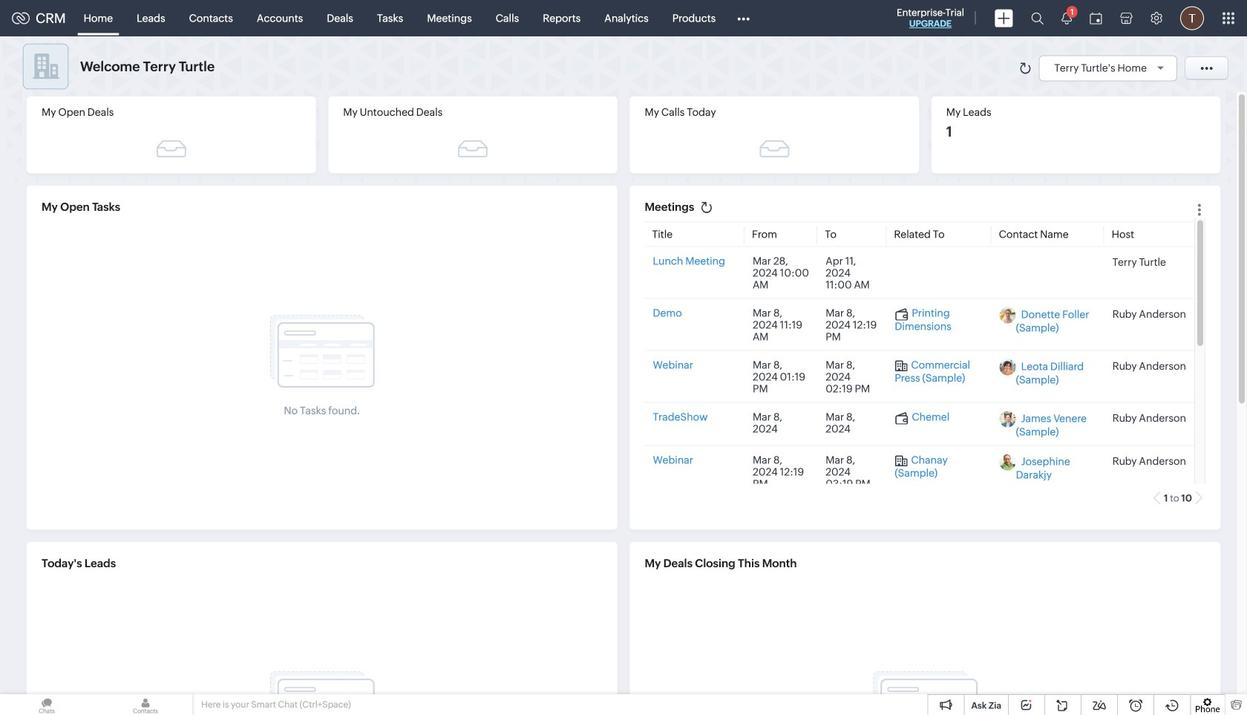 Task type: describe. For each thing, give the bounding box(es) containing it.
profile image
[[1181, 6, 1205, 30]]

contacts image
[[99, 694, 192, 715]]

chats image
[[0, 694, 94, 715]]



Task type: locate. For each thing, give the bounding box(es) containing it.
logo image
[[12, 12, 30, 24]]

profile element
[[1172, 0, 1213, 36]]

search element
[[1023, 0, 1053, 36]]

search image
[[1032, 12, 1044, 25]]

calendar image
[[1090, 12, 1103, 24]]

create menu element
[[986, 0, 1023, 36]]

signals element
[[1053, 0, 1081, 36]]

Other Modules field
[[728, 6, 760, 30]]

create menu image
[[995, 9, 1014, 27]]



